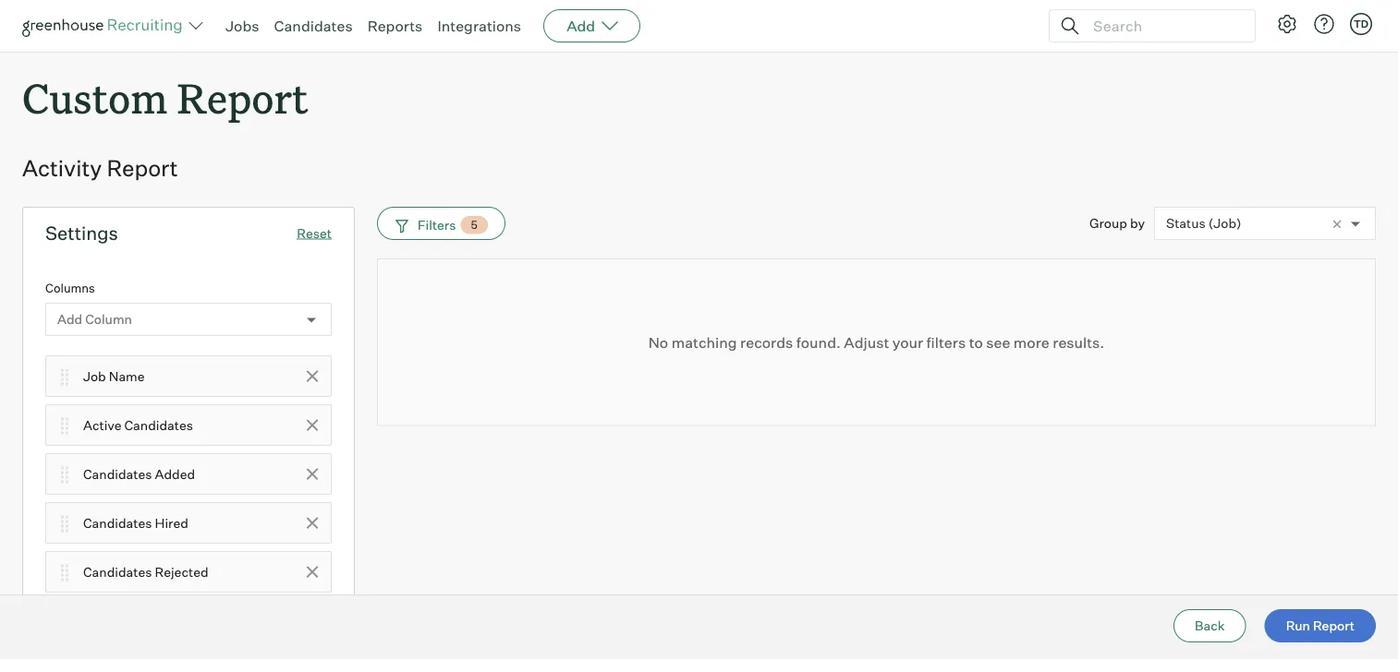 Task type: vqa. For each thing, say whether or not it's contained in the screenshot.
'Adjust'
yes



Task type: describe. For each thing, give the bounding box(es) containing it.
filter image
[[393, 218, 408, 233]]

candidates for candidates rejected
[[83, 564, 152, 581]]

job
[[83, 368, 106, 385]]

candidates added
[[83, 466, 195, 483]]

results.
[[1053, 333, 1105, 352]]

no
[[649, 333, 668, 352]]

name
[[109, 368, 145, 385]]

adjust
[[844, 333, 889, 352]]

found.
[[796, 333, 841, 352]]

(job)
[[1209, 216, 1242, 232]]

active candidates
[[83, 417, 193, 434]]

candidates link
[[274, 17, 353, 35]]

column
[[85, 312, 132, 328]]

back
[[1195, 618, 1225, 634]]

filters
[[927, 333, 966, 352]]

by
[[1130, 216, 1145, 232]]

run report
[[1286, 618, 1355, 634]]

add for add
[[567, 17, 595, 35]]

reports link
[[367, 17, 423, 35]]

candidates hired
[[83, 515, 188, 532]]

active
[[83, 417, 121, 434]]

matching
[[672, 333, 737, 352]]

add for add column
[[57, 312, 82, 328]]

settings
[[45, 222, 118, 245]]

add column
[[57, 312, 132, 328]]

reset link
[[297, 225, 332, 241]]

reports
[[367, 17, 423, 35]]

candidates for candidates hired
[[83, 515, 152, 532]]

group
[[1090, 216, 1127, 232]]

report for activity report
[[107, 155, 178, 182]]

no matching records found. adjust your filters to see more results.
[[649, 333, 1105, 352]]

no matching records found. adjust your filters to see more results. row group
[[377, 259, 1376, 427]]

activity report
[[22, 155, 178, 182]]

activity
[[22, 155, 102, 182]]

your
[[893, 333, 923, 352]]

td button
[[1347, 9, 1376, 39]]

candidates rejected
[[83, 564, 208, 581]]

records
[[740, 333, 793, 352]]

rejected
[[155, 564, 208, 581]]

greenhouse recruiting image
[[22, 15, 189, 37]]

report for custom report
[[177, 70, 308, 125]]

run report button
[[1265, 610, 1376, 643]]

group by
[[1090, 216, 1145, 232]]



Task type: locate. For each thing, give the bounding box(es) containing it.
run
[[1286, 618, 1310, 634]]

0 vertical spatial report
[[177, 70, 308, 125]]

add
[[567, 17, 595, 35], [57, 312, 82, 328]]

1 vertical spatial report
[[107, 155, 178, 182]]

filters
[[418, 217, 456, 233]]

jobs link
[[226, 17, 259, 35]]

report for run report
[[1313, 618, 1355, 634]]

5
[[471, 218, 478, 232]]

report inside button
[[1313, 618, 1355, 634]]

integrations link
[[437, 17, 521, 35]]

1 vertical spatial add
[[57, 312, 82, 328]]

add inside popup button
[[567, 17, 595, 35]]

report down jobs "link"
[[177, 70, 308, 125]]

report right run
[[1313, 618, 1355, 634]]

candidates down "candidates hired"
[[83, 564, 152, 581]]

more
[[1014, 333, 1050, 352]]

integrations
[[437, 17, 521, 35]]

job name
[[83, 368, 145, 385]]

candidates for candidates
[[274, 17, 353, 35]]

report
[[177, 70, 308, 125], [107, 155, 178, 182], [1313, 618, 1355, 634]]

2 vertical spatial report
[[1313, 618, 1355, 634]]

columns
[[45, 281, 95, 296]]

jobs
[[226, 17, 259, 35]]

candidates down candidates added
[[83, 515, 152, 532]]

candidates right jobs at the left of the page
[[274, 17, 353, 35]]

reset
[[297, 225, 332, 241]]

to
[[969, 333, 983, 352]]

0 vertical spatial add
[[567, 17, 595, 35]]

back button
[[1174, 610, 1246, 643]]

add button
[[544, 9, 641, 43]]

status (job)
[[1166, 216, 1242, 232]]

candidates down active
[[83, 466, 152, 483]]

0 horizontal spatial add
[[57, 312, 82, 328]]

td button
[[1350, 13, 1372, 35]]

1 horizontal spatial add
[[567, 17, 595, 35]]

candidates
[[274, 17, 353, 35], [124, 417, 193, 434], [83, 466, 152, 483], [83, 515, 152, 532], [83, 564, 152, 581]]

td
[[1354, 18, 1369, 30]]

Search text field
[[1089, 12, 1238, 39]]

added
[[155, 466, 195, 483]]

status
[[1166, 216, 1206, 232]]

custom report
[[22, 70, 308, 125]]

report down custom report
[[107, 155, 178, 182]]

see
[[986, 333, 1011, 352]]

hired
[[155, 515, 188, 532]]

candidates for candidates added
[[83, 466, 152, 483]]

custom
[[22, 70, 167, 125]]

configure image
[[1276, 13, 1298, 35]]

candidates up added
[[124, 417, 193, 434]]



